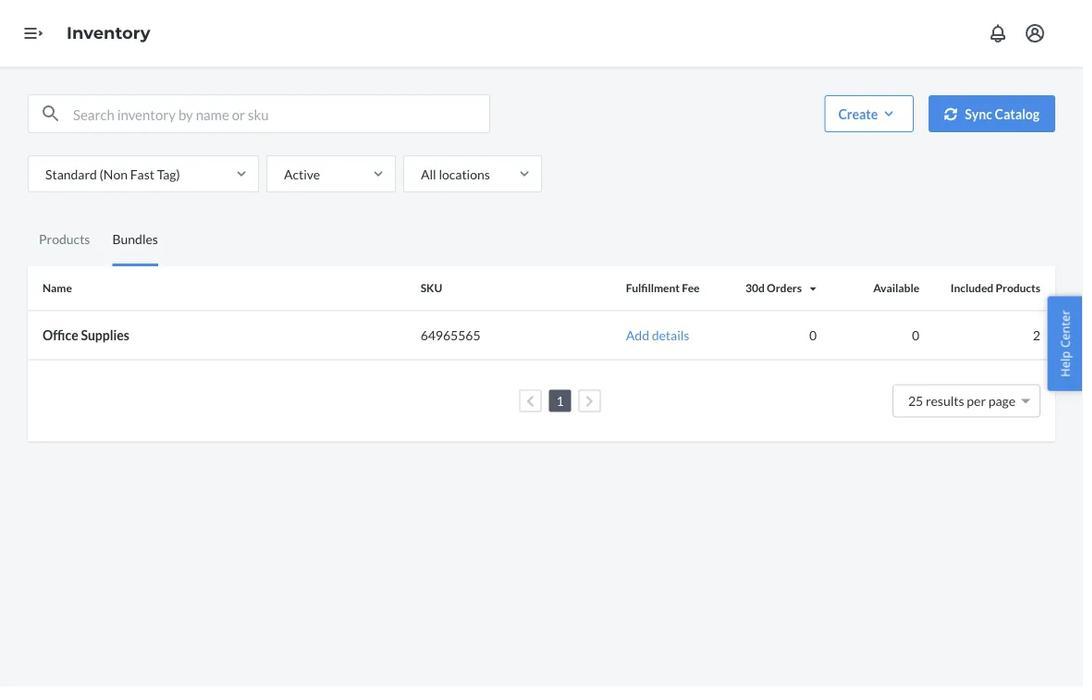 Task type: vqa. For each thing, say whether or not it's contained in the screenshot.
All locations
yes



Task type: locate. For each thing, give the bounding box(es) containing it.
1 vertical spatial products
[[996, 281, 1041, 295]]

available
[[874, 281, 920, 295]]

2
[[1033, 328, 1041, 343]]

0 horizontal spatial 0
[[810, 328, 817, 343]]

64965565
[[421, 328, 481, 343]]

office
[[43, 328, 78, 343]]

page
[[989, 393, 1016, 409]]

1 horizontal spatial products
[[996, 281, 1041, 295]]

create button
[[825, 95, 914, 132]]

2 0 from the left
[[912, 328, 920, 343]]

products up name
[[39, 231, 90, 247]]

inventory link
[[67, 23, 150, 43]]

office supplies
[[43, 328, 129, 343]]

30d
[[746, 281, 765, 295]]

30d orders
[[746, 281, 802, 295]]

products
[[39, 231, 90, 247], [996, 281, 1041, 295]]

chevron left image
[[527, 395, 535, 408]]

orders
[[767, 281, 802, 295]]

included
[[951, 281, 994, 295]]

0 horizontal spatial products
[[39, 231, 90, 247]]

fast
[[130, 166, 155, 182]]

products right included
[[996, 281, 1041, 295]]

standard (non fast tag)
[[45, 166, 180, 182]]

1 horizontal spatial 0
[[912, 328, 920, 343]]

1 link
[[553, 393, 568, 409]]

add
[[626, 328, 650, 343]]

1
[[557, 393, 564, 409]]

1 0 from the left
[[810, 328, 817, 343]]

help
[[1057, 351, 1074, 377]]

all
[[421, 166, 436, 182]]

Search inventory by name or sku text field
[[73, 95, 489, 132]]

0
[[810, 328, 817, 343], [912, 328, 920, 343]]

create
[[839, 106, 878, 122]]

sync catalog
[[965, 106, 1040, 122]]

sync alt image
[[945, 108, 958, 121]]

active
[[284, 166, 320, 182]]

bundles
[[112, 231, 158, 247]]

sync
[[965, 106, 993, 122]]

all locations
[[421, 166, 490, 182]]

chevron right image
[[586, 395, 594, 408]]



Task type: describe. For each thing, give the bounding box(es) containing it.
name
[[43, 281, 72, 295]]

fulfillment
[[626, 281, 680, 295]]

0 vertical spatial products
[[39, 231, 90, 247]]

(non
[[100, 166, 128, 182]]

tag)
[[157, 166, 180, 182]]

add details
[[626, 328, 690, 343]]

help center button
[[1048, 296, 1084, 391]]

per
[[967, 393, 986, 409]]

25 results per page
[[909, 393, 1016, 409]]

locations
[[439, 166, 490, 182]]

results
[[926, 393, 965, 409]]

open account menu image
[[1024, 22, 1047, 44]]

fee
[[682, 281, 700, 295]]

sku
[[421, 281, 442, 295]]

center
[[1057, 310, 1074, 348]]

open notifications image
[[987, 22, 1010, 44]]

open navigation image
[[22, 22, 44, 44]]

inventory
[[67, 23, 150, 43]]

fulfillment fee
[[626, 281, 700, 295]]

catalog
[[995, 106, 1040, 122]]

supplies
[[81, 328, 129, 343]]

help center
[[1057, 310, 1074, 377]]

25 results per page option
[[909, 393, 1016, 409]]

25
[[909, 393, 924, 409]]

standard
[[45, 166, 97, 182]]

sync catalog button
[[929, 95, 1056, 132]]

details
[[652, 328, 690, 343]]

included products
[[951, 281, 1041, 295]]

add details link
[[626, 328, 690, 343]]



